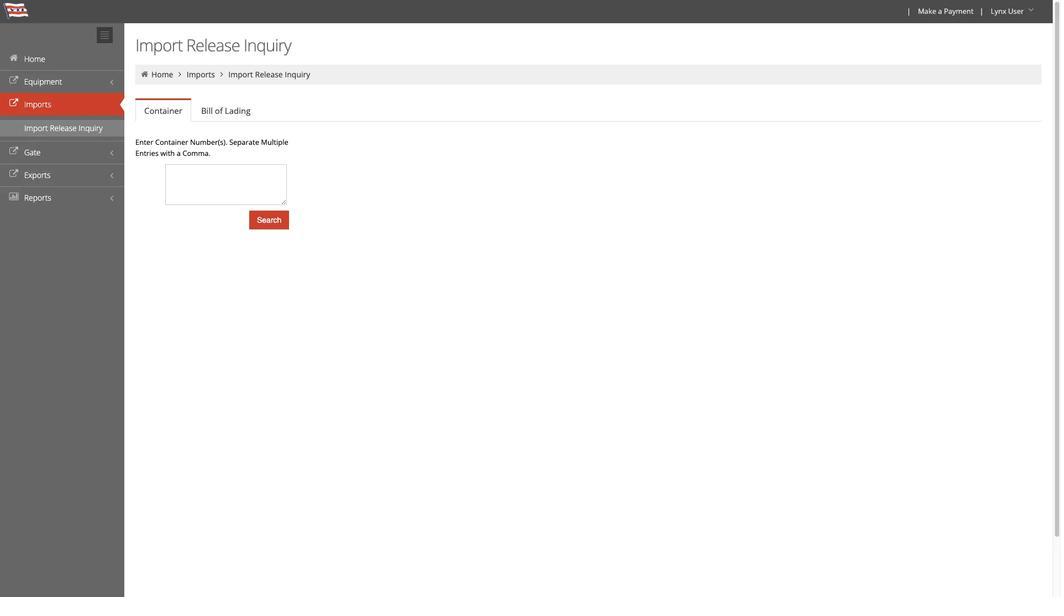 Task type: vqa. For each thing, say whether or not it's contained in the screenshot.
Comma.
yes



Task type: locate. For each thing, give the bounding box(es) containing it.
2 vertical spatial import
[[24, 123, 48, 133]]

0 vertical spatial import release inquiry link
[[228, 69, 310, 80]]

release
[[186, 34, 240, 56], [255, 69, 283, 80], [50, 123, 77, 133]]

|
[[907, 6, 911, 16], [980, 6, 984, 16]]

container up with
[[155, 137, 188, 147]]

home link
[[0, 48, 124, 70], [151, 69, 173, 80]]

| left "make"
[[907, 6, 911, 16]]

external link image inside gate link
[[8, 148, 19, 155]]

1 vertical spatial a
[[177, 148, 181, 158]]

home link up the equipment
[[0, 48, 124, 70]]

0 horizontal spatial angle right image
[[175, 70, 185, 78]]

bill
[[201, 105, 213, 116]]

import up "lading"
[[228, 69, 253, 80]]

import release inquiry
[[135, 34, 291, 56], [228, 69, 310, 80], [24, 123, 103, 133]]

1 vertical spatial imports link
[[0, 93, 124, 116]]

1 vertical spatial release
[[255, 69, 283, 80]]

1 horizontal spatial import
[[135, 34, 183, 56]]

imports link
[[187, 69, 215, 80], [0, 93, 124, 116]]

0 vertical spatial import release inquiry
[[135, 34, 291, 56]]

external link image for gate
[[8, 148, 19, 155]]

0 vertical spatial imports
[[187, 69, 215, 80]]

0 vertical spatial external link image
[[8, 148, 19, 155]]

container
[[144, 105, 182, 116], [155, 137, 188, 147]]

None text field
[[165, 164, 287, 205]]

reports
[[24, 192, 51, 203]]

external link image inside exports link
[[8, 170, 19, 178]]

a inside enter container number(s).  separate multiple entries with a comma.
[[177, 148, 181, 158]]

enter container number(s).  separate multiple entries with a comma.
[[135, 137, 288, 158]]

release for left import release inquiry 'link'
[[50, 123, 77, 133]]

2 vertical spatial release
[[50, 123, 77, 133]]

external link image
[[8, 77, 19, 85], [8, 100, 19, 107]]

make a payment
[[918, 6, 974, 16]]

imports down the equipment
[[24, 99, 51, 109]]

1 vertical spatial home
[[151, 69, 173, 80]]

1 vertical spatial external link image
[[8, 100, 19, 107]]

1 vertical spatial import
[[228, 69, 253, 80]]

1 angle right image from the left
[[175, 70, 185, 78]]

1 horizontal spatial imports
[[187, 69, 215, 80]]

external link image left gate
[[8, 148, 19, 155]]

0 horizontal spatial imports
[[24, 99, 51, 109]]

a right with
[[177, 148, 181, 158]]

2 vertical spatial import release inquiry
[[24, 123, 103, 133]]

1 horizontal spatial |
[[980, 6, 984, 16]]

angle right image up of
[[217, 70, 227, 78]]

2 angle right image from the left
[[217, 70, 227, 78]]

of
[[215, 105, 223, 116]]

0 vertical spatial release
[[186, 34, 240, 56]]

1 horizontal spatial home
[[151, 69, 173, 80]]

imports
[[187, 69, 215, 80], [24, 99, 51, 109]]

equipment link
[[0, 70, 124, 93]]

bar chart image
[[8, 193, 19, 201]]

angle down image
[[1026, 6, 1037, 14]]

1 vertical spatial import release inquiry link
[[0, 120, 124, 137]]

inquiry
[[244, 34, 291, 56], [285, 69, 310, 80], [79, 123, 103, 133]]

external link image up bar chart image
[[8, 170, 19, 178]]

1 external link image from the top
[[8, 148, 19, 155]]

imports link up bill
[[187, 69, 215, 80]]

0 horizontal spatial |
[[907, 6, 911, 16]]

container up enter
[[144, 105, 182, 116]]

import up gate
[[24, 123, 48, 133]]

import up home icon
[[135, 34, 183, 56]]

home
[[24, 54, 45, 64], [151, 69, 173, 80]]

entries
[[135, 148, 159, 158]]

0 vertical spatial external link image
[[8, 77, 19, 85]]

2 external link image from the top
[[8, 170, 19, 178]]

0 horizontal spatial a
[[177, 148, 181, 158]]

release inside 'link'
[[50, 123, 77, 133]]

1 horizontal spatial import release inquiry link
[[228, 69, 310, 80]]

imports link down the equipment
[[0, 93, 124, 116]]

0 horizontal spatial imports link
[[0, 93, 124, 116]]

gate link
[[0, 141, 124, 164]]

home image
[[140, 70, 150, 78]]

import release inquiry link up gate link
[[0, 120, 124, 137]]

0 horizontal spatial import release inquiry link
[[0, 120, 124, 137]]

2 horizontal spatial release
[[255, 69, 283, 80]]

lading
[[225, 105, 251, 116]]

1 horizontal spatial angle right image
[[217, 70, 227, 78]]

lynx user
[[991, 6, 1024, 16]]

a right "make"
[[939, 6, 943, 16]]

reports link
[[0, 186, 124, 209]]

0 horizontal spatial import
[[24, 123, 48, 133]]

0 vertical spatial inquiry
[[244, 34, 291, 56]]

import
[[135, 34, 183, 56], [228, 69, 253, 80], [24, 123, 48, 133]]

home right home image
[[24, 54, 45, 64]]

imports up bill
[[187, 69, 215, 80]]

0 vertical spatial import
[[135, 34, 183, 56]]

import release inquiry link
[[228, 69, 310, 80], [0, 120, 124, 137]]

lynx
[[991, 6, 1007, 16]]

0 vertical spatial imports link
[[187, 69, 215, 80]]

home link right home icon
[[151, 69, 173, 80]]

search button
[[249, 211, 289, 229]]

bill of lading link
[[192, 100, 259, 122]]

angle right image right home icon
[[175, 70, 185, 78]]

exports link
[[0, 164, 124, 186]]

a
[[939, 6, 943, 16], [177, 148, 181, 158]]

0 vertical spatial a
[[939, 6, 943, 16]]

0 horizontal spatial release
[[50, 123, 77, 133]]

0 vertical spatial container
[[144, 105, 182, 116]]

0 horizontal spatial home link
[[0, 48, 124, 70]]

0 horizontal spatial home
[[24, 54, 45, 64]]

1 external link image from the top
[[8, 77, 19, 85]]

number(s).
[[190, 137, 228, 147]]

2 external link image from the top
[[8, 100, 19, 107]]

external link image
[[8, 148, 19, 155], [8, 170, 19, 178]]

angle right image
[[175, 70, 185, 78], [217, 70, 227, 78]]

1 vertical spatial container
[[155, 137, 188, 147]]

1 horizontal spatial release
[[186, 34, 240, 56]]

| left the lynx
[[980, 6, 984, 16]]

home right home icon
[[151, 69, 173, 80]]

import release inquiry link up "lading"
[[228, 69, 310, 80]]

container link
[[135, 100, 191, 122]]

external link image inside equipment link
[[8, 77, 19, 85]]

external link image for exports
[[8, 170, 19, 178]]

make
[[918, 6, 937, 16]]

external link image for imports
[[8, 100, 19, 107]]

1 vertical spatial external link image
[[8, 170, 19, 178]]



Task type: describe. For each thing, give the bounding box(es) containing it.
external link image for equipment
[[8, 77, 19, 85]]

comma.
[[183, 148, 211, 158]]

0 vertical spatial home
[[24, 54, 45, 64]]

make a payment link
[[913, 0, 978, 23]]

equipment
[[24, 76, 62, 87]]

2 vertical spatial inquiry
[[79, 123, 103, 133]]

1 vertical spatial import release inquiry
[[228, 69, 310, 80]]

2 horizontal spatial import
[[228, 69, 253, 80]]

payment
[[944, 6, 974, 16]]

1 vertical spatial inquiry
[[285, 69, 310, 80]]

1 horizontal spatial a
[[939, 6, 943, 16]]

separate
[[229, 137, 259, 147]]

user
[[1009, 6, 1024, 16]]

lynx user link
[[986, 0, 1041, 23]]

1 | from the left
[[907, 6, 911, 16]]

1 horizontal spatial imports link
[[187, 69, 215, 80]]

multiple
[[261, 137, 288, 147]]

container inside container "link"
[[144, 105, 182, 116]]

2 | from the left
[[980, 6, 984, 16]]

gate
[[24, 147, 41, 158]]

bill of lading
[[201, 105, 251, 116]]

with
[[160, 148, 175, 158]]

1 vertical spatial imports
[[24, 99, 51, 109]]

search
[[257, 216, 282, 224]]

enter
[[135, 137, 153, 147]]

container inside enter container number(s).  separate multiple entries with a comma.
[[155, 137, 188, 147]]

home image
[[8, 54, 19, 62]]

release for the top import release inquiry 'link'
[[255, 69, 283, 80]]

1 horizontal spatial home link
[[151, 69, 173, 80]]

exports
[[24, 170, 51, 180]]



